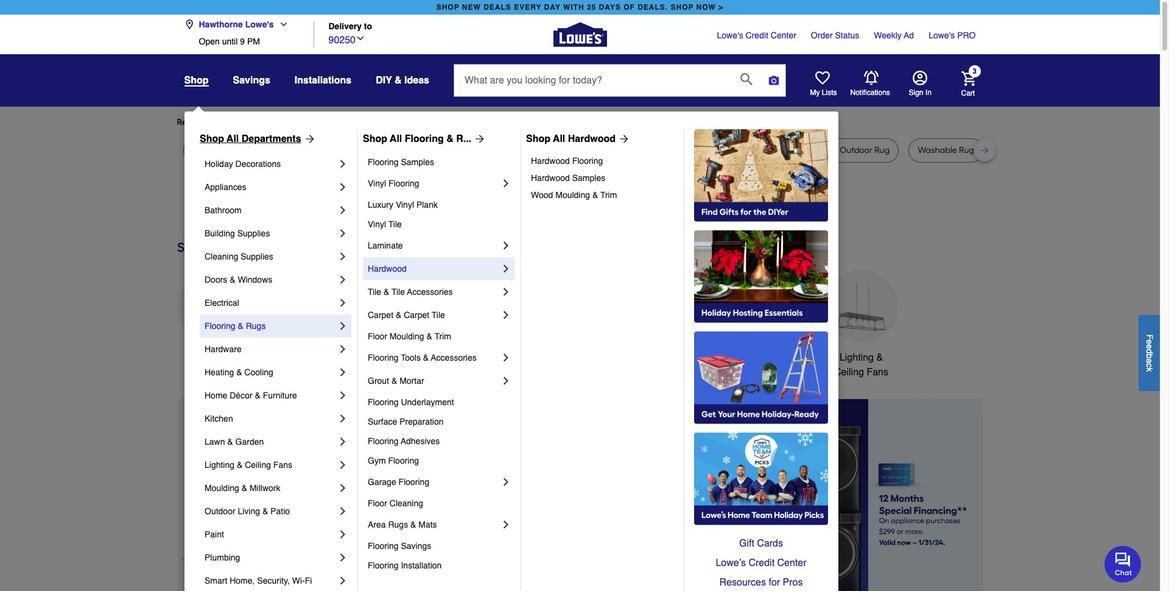 Task type: describe. For each thing, give the bounding box(es) containing it.
bathroom button
[[640, 270, 713, 365]]

lowe's home team holiday picks. image
[[695, 433, 829, 525]]

6 rug from the left
[[665, 145, 680, 155]]

building supplies link
[[205, 222, 337, 245]]

grout & mortar link
[[368, 369, 500, 392]]

chevron right image for doors & windows
[[337, 274, 349, 286]]

shop for shop all departments
[[200, 133, 224, 144]]

appliances button
[[177, 270, 250, 365]]

doors
[[205, 275, 228, 285]]

home décor & furniture
[[205, 391, 297, 400]]

sign
[[909, 88, 924, 97]]

garage flooring link
[[368, 470, 500, 494]]

installations
[[295, 75, 352, 86]]

plumbing
[[205, 553, 240, 562]]

kitchen faucets button
[[455, 270, 528, 365]]

3 area from the left
[[750, 145, 768, 155]]

lowe's inside button
[[245, 19, 274, 29]]

chevron right image for laminate
[[500, 239, 512, 252]]

laminate
[[368, 241, 403, 250]]

savings inside flooring savings link
[[401, 541, 432, 551]]

smart for smart home, security, wi-fi
[[205, 576, 227, 586]]

hawthorne lowe's
[[199, 19, 274, 29]]

smart home button
[[733, 270, 806, 365]]

1 vertical spatial fans
[[273, 460, 292, 470]]

2 carpet from the left
[[404, 310, 430, 320]]

trim for wood moulding & trim
[[601, 190, 617, 200]]

2 e from the top
[[1146, 344, 1155, 349]]

area
[[368, 520, 386, 530]]

lawn
[[205, 437, 225, 447]]

lowe's credit center link
[[695, 553, 829, 573]]

for for suggestions
[[383, 117, 394, 127]]

patio
[[271, 506, 290, 516]]

ideas
[[405, 75, 430, 86]]

area rug
[[311, 145, 347, 155]]

shop for shop all hardwood
[[526, 133, 551, 144]]

1 carpet from the left
[[368, 310, 394, 320]]

searches
[[237, 117, 273, 127]]

sign in button
[[909, 71, 932, 97]]

living
[[238, 506, 260, 516]]

lists
[[823, 88, 838, 97]]

floor cleaning
[[368, 498, 424, 508]]

fans inside lighting & ceiling fans
[[867, 367, 889, 378]]

appliances inside button
[[190, 352, 237, 363]]

weekly ad link
[[875, 29, 915, 41]]

chevron right image for kitchen
[[337, 413, 349, 425]]

shop all hardwood link
[[526, 132, 631, 146]]

flooring down area
[[368, 541, 399, 551]]

shop button
[[184, 74, 209, 87]]

shop all departments link
[[200, 132, 316, 146]]

wood moulding & trim link
[[531, 186, 676, 204]]

& inside 'button'
[[877, 352, 884, 363]]

flooring tools & accessories
[[368, 353, 477, 363]]

installations button
[[295, 69, 352, 91]]

hardwood for hardwood flooring
[[531, 156, 570, 166]]

3 rug from the left
[[268, 145, 283, 155]]

kitchen for kitchen faucets
[[456, 352, 489, 363]]

underlayment
[[401, 397, 454, 407]]

electrical
[[205, 298, 239, 308]]

0 horizontal spatial cleaning
[[205, 252, 238, 261]]

cart
[[962, 89, 976, 97]]

f e e d b a c k
[[1146, 334, 1155, 372]]

chevron right image for hardware
[[337, 343, 349, 355]]

accessories for tile & tile accessories
[[407, 287, 453, 297]]

supplies for cleaning supplies
[[241, 252, 274, 261]]

cards
[[758, 538, 784, 549]]

shop all flooring & r... link
[[363, 132, 486, 146]]

1 vertical spatial vinyl
[[396, 200, 414, 210]]

lowe's pro
[[929, 30, 976, 40]]

chevron right image for carpet & carpet tile
[[500, 309, 512, 321]]

0 horizontal spatial lighting
[[205, 460, 235, 470]]

center for lowe's credit center
[[771, 30, 797, 40]]

moulding for floor
[[390, 331, 424, 341]]

ad
[[904, 30, 915, 40]]

flooring up the luxury vinyl plank
[[389, 179, 420, 188]]

arrow left image
[[404, 506, 416, 518]]

chevron right image for hardwood
[[500, 263, 512, 275]]

roth for rug
[[645, 145, 663, 155]]

grout
[[368, 376, 389, 386]]

chevron right image for lawn & garden
[[337, 436, 349, 448]]

departments
[[242, 133, 301, 144]]

b
[[1146, 354, 1155, 358]]

get your home holiday-ready. image
[[695, 331, 829, 424]]

all for departments
[[227, 133, 239, 144]]

0 horizontal spatial rugs
[[246, 321, 266, 331]]

delivery
[[329, 22, 362, 31]]

2 rug from the left
[[251, 145, 266, 155]]

diy & ideas button
[[376, 69, 430, 91]]

floor moulding & trim
[[368, 331, 451, 341]]

chat invite button image
[[1105, 545, 1143, 582]]

a
[[1146, 358, 1155, 363]]

chevron right image for flooring & rugs
[[337, 320, 349, 332]]

chevron right image for holiday decorations
[[337, 158, 349, 170]]

kitchen for kitchen
[[205, 414, 233, 423]]

flooring down flooring savings
[[368, 561, 399, 570]]

find gifts for the diyer. image
[[695, 129, 829, 222]]

tile & tile accessories
[[368, 287, 453, 297]]

samples for flooring samples
[[401, 157, 434, 167]]

gym
[[368, 456, 386, 466]]

roth for area
[[523, 145, 541, 155]]

chevron right image for paint
[[337, 528, 349, 540]]

gift
[[740, 538, 755, 549]]

lowe's home improvement cart image
[[962, 71, 976, 86]]

surface preparation link
[[368, 412, 512, 431]]

chevron right image for smart home, security, wi-fi
[[337, 575, 349, 587]]

hardwood for hardwood
[[368, 264, 407, 274]]

decorations for holiday
[[236, 159, 281, 169]]

weekly ad
[[875, 30, 915, 40]]

chevron right image for electrical
[[337, 297, 349, 309]]

building supplies
[[205, 229, 270, 238]]

flooring up desk
[[405, 133, 444, 144]]

location image
[[184, 19, 194, 29]]

chevron right image for flooring tools & accessories
[[500, 352, 512, 364]]

notifications
[[851, 88, 891, 97]]

flooring up floor cleaning
[[399, 477, 430, 487]]

order status link
[[812, 29, 860, 41]]

supplies for building supplies
[[237, 229, 270, 238]]

0 horizontal spatial bathroom
[[205, 205, 242, 215]]

you for more suggestions for you
[[396, 117, 410, 127]]

chevron down image inside 90250 button
[[356, 33, 366, 43]]

chevron right image for building supplies
[[337, 227, 349, 239]]

electrical link
[[205, 291, 337, 314]]

more suggestions for you
[[312, 117, 410, 127]]

0 horizontal spatial lighting & ceiling fans
[[205, 460, 292, 470]]

flooring down electrical
[[205, 321, 236, 331]]

indoor
[[813, 145, 838, 155]]

lowe's home improvement lists image
[[816, 71, 830, 85]]

of
[[624, 3, 635, 12]]

pros
[[783, 577, 803, 588]]

credit for lowe's
[[749, 558, 775, 569]]

hardware
[[205, 344, 242, 354]]

arrow right image for shop all departments
[[301, 133, 316, 145]]

paint link
[[205, 523, 337, 546]]

luxury vinyl plank
[[368, 200, 438, 210]]

holiday
[[205, 159, 233, 169]]

and for allen and roth area rug
[[505, 145, 521, 155]]

0 vertical spatial appliances
[[205, 182, 246, 192]]

flooring & rugs
[[205, 321, 266, 331]]

flooring inside "link"
[[368, 436, 399, 446]]

4 rug from the left
[[332, 145, 347, 155]]

status
[[836, 30, 860, 40]]

millwork
[[250, 483, 281, 493]]

chevron right image for home décor & furniture
[[337, 389, 349, 402]]

outdoor
[[205, 506, 236, 516]]

moulding & millwork link
[[205, 477, 337, 500]]

8 rug from the left
[[875, 145, 890, 155]]

smart home
[[742, 352, 797, 363]]

washable area rug
[[708, 145, 785, 155]]

floor cleaning link
[[368, 494, 512, 513]]

order status
[[812, 30, 860, 40]]

sign in
[[909, 88, 932, 97]]

now
[[697, 3, 717, 12]]

luxury vinyl plank link
[[368, 195, 512, 214]]

weekly
[[875, 30, 902, 40]]

flooring savings
[[368, 541, 432, 551]]

2 shop from the left
[[671, 3, 694, 12]]



Task type: locate. For each thing, give the bounding box(es) containing it.
all inside "link"
[[227, 133, 239, 144]]

1 vertical spatial cleaning
[[390, 498, 424, 508]]

chevron right image for cleaning supplies
[[337, 250, 349, 263]]

kitchen faucets
[[456, 352, 526, 363]]

1 horizontal spatial decorations
[[373, 367, 425, 378]]

flooring samples link
[[368, 152, 512, 172]]

1 horizontal spatial allen
[[606, 145, 625, 155]]

lowe's home improvement logo image
[[554, 8, 607, 61]]

f
[[1146, 334, 1155, 339]]

floor up area
[[368, 498, 387, 508]]

chevron right image for tile & tile accessories
[[500, 286, 512, 298]]

credit for lowe's
[[746, 30, 769, 40]]

1 horizontal spatial lowe's
[[718, 30, 744, 40]]

cleaning inside 'link'
[[390, 498, 424, 508]]

trim for floor moulding & trim
[[435, 331, 451, 341]]

1 vertical spatial appliances
[[190, 352, 237, 363]]

1 vertical spatial rugs
[[388, 520, 408, 530]]

chevron right image for plumbing
[[337, 551, 349, 564]]

lowe's down >
[[718, 30, 744, 40]]

decorations inside holiday decorations link
[[236, 159, 281, 169]]

credit up search image
[[746, 30, 769, 40]]

pm
[[247, 37, 260, 46]]

1 horizontal spatial cleaning
[[390, 498, 424, 508]]

decorations for christmas
[[373, 367, 425, 378]]

3 shop from the left
[[526, 133, 551, 144]]

moulding & millwork
[[205, 483, 281, 493]]

arrow right image down more
[[301, 133, 316, 145]]

1 vertical spatial credit
[[749, 558, 775, 569]]

1 vertical spatial moulding
[[390, 331, 424, 341]]

chevron right image for heating & cooling
[[337, 366, 349, 378]]

and for allen and roth rug
[[627, 145, 643, 155]]

vinyl left plank
[[396, 200, 414, 210]]

1 vertical spatial lighting & ceiling fans
[[205, 460, 292, 470]]

0 vertical spatial ceiling
[[835, 367, 865, 378]]

None search field
[[454, 64, 787, 108]]

1 vertical spatial samples
[[573, 173, 606, 183]]

arrow right image up hardwood flooring link at the top
[[616, 133, 631, 145]]

shop inside "link"
[[200, 133, 224, 144]]

2 horizontal spatial area
[[750, 145, 768, 155]]

roth up hardwood samples link
[[645, 145, 663, 155]]

0 vertical spatial supplies
[[237, 229, 270, 238]]

lowe's home improvement account image
[[913, 71, 928, 85]]

shop left the now
[[671, 3, 694, 12]]

cleaning up area rugs & mats
[[390, 498, 424, 508]]

allen for allen and roth area rug
[[484, 145, 503, 155]]

1 vertical spatial trim
[[435, 331, 451, 341]]

floor for floor moulding & trim
[[368, 331, 387, 341]]

in
[[926, 88, 932, 97]]

0 vertical spatial lighting
[[840, 352, 874, 363]]

to
[[364, 22, 372, 31]]

moulding inside the wood moulding & trim link
[[556, 190, 590, 200]]

new
[[462, 3, 481, 12]]

1 vertical spatial bathroom
[[656, 352, 698, 363]]

days
[[599, 3, 621, 12]]

vinyl for vinyl flooring
[[368, 179, 386, 188]]

2 and from the left
[[627, 145, 643, 155]]

1 horizontal spatial you
[[396, 117, 410, 127]]

arrow right image
[[472, 133, 486, 145], [961, 506, 973, 518]]

chevron right image
[[500, 177, 512, 190], [337, 181, 349, 193], [337, 204, 349, 216], [337, 227, 349, 239], [500, 263, 512, 275], [337, 274, 349, 286], [500, 286, 512, 298], [337, 297, 349, 309], [337, 343, 349, 355], [500, 352, 512, 364], [337, 366, 349, 378], [500, 375, 512, 387], [500, 476, 512, 488], [337, 482, 349, 494], [500, 519, 512, 531], [337, 528, 349, 540], [337, 575, 349, 587]]

deals.
[[638, 3, 669, 12]]

camera image
[[768, 74, 781, 87]]

accessories down floor moulding & trim link
[[431, 353, 477, 363]]

1 shop from the left
[[437, 3, 460, 12]]

wood moulding & trim
[[531, 190, 617, 200]]

flooring savings link
[[368, 536, 512, 556]]

doors & windows
[[205, 275, 273, 285]]

9 rug from the left
[[960, 145, 975, 155]]

2 shop from the left
[[363, 133, 388, 144]]

0 horizontal spatial shop
[[437, 3, 460, 12]]

1 vertical spatial ceiling
[[245, 460, 271, 470]]

0 vertical spatial moulding
[[556, 190, 590, 200]]

open until 9 pm
[[199, 37, 260, 46]]

moulding
[[556, 190, 590, 200], [390, 331, 424, 341], [205, 483, 239, 493]]

bathroom link
[[205, 199, 337, 222]]

savings up installation
[[401, 541, 432, 551]]

carpet
[[368, 310, 394, 320], [404, 310, 430, 320]]

1 horizontal spatial shop
[[671, 3, 694, 12]]

moulding down carpet & carpet tile
[[390, 331, 424, 341]]

shop left new on the left top of the page
[[437, 3, 460, 12]]

day
[[544, 3, 561, 12]]

lowe's credit center link
[[718, 29, 797, 41]]

home inside button
[[771, 352, 797, 363]]

more
[[312, 117, 332, 127]]

chevron right image for appliances
[[337, 181, 349, 193]]

2 horizontal spatial lowe's
[[929, 30, 956, 40]]

installation
[[401, 561, 442, 570]]

gift cards link
[[695, 534, 829, 553]]

1 horizontal spatial smart
[[742, 352, 768, 363]]

smart for smart home
[[742, 352, 768, 363]]

vinyl flooring link
[[368, 172, 500, 195]]

0 horizontal spatial for
[[275, 117, 286, 127]]

0 vertical spatial chevron down image
[[274, 19, 289, 29]]

lowe's wishes you and your family a happy hanukkah. image
[[177, 194, 984, 225]]

home,
[[230, 576, 255, 586]]

tile
[[389, 219, 402, 229], [368, 287, 381, 297], [392, 287, 405, 297], [432, 310, 445, 320]]

1 arrow right image from the left
[[301, 133, 316, 145]]

chevron right image for area rugs & mats
[[500, 519, 512, 531]]

chevron right image for moulding & millwork
[[337, 482, 349, 494]]

heating & cooling link
[[205, 361, 337, 384]]

0 horizontal spatial chevron down image
[[274, 19, 289, 29]]

1 vertical spatial smart
[[205, 576, 227, 586]]

kitchen link
[[205, 407, 337, 430]]

shop up allen and roth area rug
[[526, 133, 551, 144]]

hardwood samples
[[531, 173, 606, 183]]

0 vertical spatial smart
[[742, 352, 768, 363]]

25 days of deals. don't miss deals every day. same-day delivery on in-stock orders placed by 2 p m. image
[[177, 399, 374, 591]]

1 horizontal spatial lighting & ceiling fans
[[835, 352, 889, 378]]

desk
[[437, 145, 456, 155]]

all up the 'furniture'
[[390, 133, 402, 144]]

chevron down image inside the hawthorne lowe's button
[[274, 19, 289, 29]]

bathroom
[[205, 205, 242, 215], [656, 352, 698, 363]]

0 vertical spatial bathroom
[[205, 205, 242, 215]]

smart home, security, wi-fi
[[205, 576, 312, 586]]

2 horizontal spatial all
[[553, 133, 566, 144]]

arrow right image for shop all hardwood
[[616, 133, 631, 145]]

decorations
[[236, 159, 281, 169], [373, 367, 425, 378]]

2 all from the left
[[390, 133, 402, 144]]

flooring down flooring adhesives
[[388, 456, 419, 466]]

lowe's pro link
[[929, 29, 976, 41]]

gift cards
[[740, 538, 784, 549]]

0 horizontal spatial fans
[[273, 460, 292, 470]]

lowe's up "pm"
[[245, 19, 274, 29]]

hardwood flooring link
[[531, 152, 676, 169]]

1 horizontal spatial kitchen
[[456, 352, 489, 363]]

trim down carpet & carpet tile link
[[435, 331, 451, 341]]

for inside the resources for pros link
[[769, 577, 781, 588]]

1 horizontal spatial moulding
[[390, 331, 424, 341]]

1 vertical spatial kitchen
[[205, 414, 233, 423]]

lighting & ceiling fans inside 'button'
[[835, 352, 889, 378]]

7 rug from the left
[[770, 145, 785, 155]]

lowe's left the pro
[[929, 30, 956, 40]]

vinyl down luxury
[[368, 219, 386, 229]]

d
[[1146, 349, 1155, 354]]

0 vertical spatial fans
[[867, 367, 889, 378]]

cleaning down 'building'
[[205, 252, 238, 261]]

chevron right image for bathroom
[[337, 204, 349, 216]]

flooring down surface
[[368, 436, 399, 446]]

tile & tile accessories link
[[368, 280, 500, 303]]

1 horizontal spatial all
[[390, 133, 402, 144]]

chevron down image
[[274, 19, 289, 29], [356, 33, 366, 43]]

lowe's for lowe's credit center
[[718, 30, 744, 40]]

arrow right image inside shop all flooring & r... link
[[472, 133, 486, 145]]

flooring up grout
[[368, 353, 399, 363]]

plank
[[417, 200, 438, 210]]

0 vertical spatial vinyl
[[368, 179, 386, 188]]

2 floor from the top
[[368, 498, 387, 508]]

moulding up outdoor
[[205, 483, 239, 493]]

for inside more suggestions for you link
[[383, 117, 394, 127]]

bathroom inside button
[[656, 352, 698, 363]]

1 vertical spatial accessories
[[431, 353, 477, 363]]

allen up hardwood samples link
[[606, 145, 625, 155]]

center left order
[[771, 30, 797, 40]]

2 horizontal spatial shop
[[526, 133, 551, 144]]

garage
[[368, 477, 396, 487]]

1 horizontal spatial arrow right image
[[961, 506, 973, 518]]

washable for washable area rug
[[708, 145, 748, 155]]

0 horizontal spatial lowe's
[[245, 19, 274, 29]]

chevron right image
[[337, 158, 349, 170], [500, 239, 512, 252], [337, 250, 349, 263], [500, 309, 512, 321], [337, 320, 349, 332], [337, 389, 349, 402], [337, 413, 349, 425], [337, 436, 349, 448], [337, 459, 349, 471], [337, 505, 349, 517], [337, 551, 349, 564]]

roth up 'hardwood flooring'
[[523, 145, 541, 155]]

e up b
[[1146, 344, 1155, 349]]

1 vertical spatial supplies
[[241, 252, 274, 261]]

2 area from the left
[[543, 145, 561, 155]]

chevron right image for grout & mortar
[[500, 375, 512, 387]]

cooling
[[245, 367, 274, 377]]

you for recommended searches for you
[[288, 117, 302, 127]]

0 vertical spatial trim
[[601, 190, 617, 200]]

trim down hardwood samples link
[[601, 190, 617, 200]]

preparation
[[400, 417, 444, 427]]

all for flooring
[[390, 133, 402, 144]]

0 horizontal spatial all
[[227, 133, 239, 144]]

hardwood down allen and roth area rug
[[531, 156, 570, 166]]

flooring underlayment link
[[368, 392, 512, 412]]

1 horizontal spatial shop
[[363, 133, 388, 144]]

1 vertical spatial decorations
[[373, 367, 425, 378]]

kitchen inside button
[[456, 352, 489, 363]]

doors & windows link
[[205, 268, 337, 291]]

1 you from the left
[[288, 117, 302, 127]]

appliances down the holiday
[[205, 182, 246, 192]]

0 horizontal spatial arrow right image
[[301, 133, 316, 145]]

vinyl for vinyl tile
[[368, 219, 386, 229]]

0 horizontal spatial trim
[[435, 331, 451, 341]]

ceiling inside 'button'
[[835, 367, 865, 378]]

hardwood down laminate
[[368, 264, 407, 274]]

0 vertical spatial center
[[771, 30, 797, 40]]

1 horizontal spatial samples
[[573, 173, 606, 183]]

0 vertical spatial accessories
[[407, 287, 453, 297]]

you up shop all flooring & r...
[[396, 117, 410, 127]]

supplies up cleaning supplies
[[237, 229, 270, 238]]

floor inside 'link'
[[368, 498, 387, 508]]

moulding inside floor moulding & trim link
[[390, 331, 424, 341]]

rugs
[[246, 321, 266, 331], [388, 520, 408, 530]]

shop 25 days of deals by category image
[[177, 237, 984, 257]]

1 horizontal spatial for
[[383, 117, 394, 127]]

cleaning
[[205, 252, 238, 261], [390, 498, 424, 508]]

2 arrow right image from the left
[[616, 133, 631, 145]]

allen right desk
[[484, 145, 503, 155]]

all down recommended searches for you
[[227, 133, 239, 144]]

christmas
[[377, 352, 421, 363]]

2 horizontal spatial moulding
[[556, 190, 590, 200]]

you
[[288, 117, 302, 127], [396, 117, 410, 127]]

0 horizontal spatial allen
[[484, 145, 503, 155]]

1 roth from the left
[[523, 145, 541, 155]]

flooring & rugs link
[[205, 314, 337, 338]]

washable for washable rug
[[918, 145, 958, 155]]

1 horizontal spatial roth
[[645, 145, 663, 155]]

1 vertical spatial chevron down image
[[356, 33, 366, 43]]

resources
[[720, 577, 767, 588]]

0 vertical spatial credit
[[746, 30, 769, 40]]

cleaning supplies link
[[205, 245, 337, 268]]

2 washable from the left
[[918, 145, 958, 155]]

2 allen from the left
[[606, 145, 625, 155]]

holiday hosting essentials. image
[[695, 230, 829, 323]]

0 vertical spatial kitchen
[[456, 352, 489, 363]]

0 horizontal spatial home
[[205, 391, 228, 400]]

Search Query text field
[[455, 65, 731, 96]]

arrow right image
[[301, 133, 316, 145], [616, 133, 631, 145]]

smart home, security, wi-fi link
[[205, 569, 337, 591]]

tools
[[401, 353, 421, 363]]

2 you from the left
[[396, 117, 410, 127]]

shop for shop all flooring & r...
[[363, 133, 388, 144]]

1 and from the left
[[505, 145, 521, 155]]

1 rug from the left
[[192, 145, 207, 155]]

flooring adhesives link
[[368, 431, 512, 451]]

accessories for flooring tools & accessories
[[431, 353, 477, 363]]

paint
[[205, 530, 224, 539]]

smart inside button
[[742, 352, 768, 363]]

rugs down electrical link
[[246, 321, 266, 331]]

1 all from the left
[[227, 133, 239, 144]]

2 vertical spatial vinyl
[[368, 219, 386, 229]]

0 horizontal spatial kitchen
[[205, 414, 233, 423]]

center up pros
[[778, 558, 807, 569]]

1 vertical spatial lighting
[[205, 460, 235, 470]]

0 vertical spatial savings
[[233, 75, 270, 86]]

center
[[771, 30, 797, 40], [778, 558, 807, 569]]

floor up christmas
[[368, 331, 387, 341]]

1 area from the left
[[311, 145, 330, 155]]

moulding for wood
[[556, 190, 590, 200]]

0 horizontal spatial and
[[505, 145, 521, 155]]

up to 30 percent off select major appliances. plus, save up to an extra $750 on major appliances. image
[[393, 399, 984, 591]]

accessories down hardwood link
[[407, 287, 453, 297]]

arrow right image inside shop all hardwood link
[[616, 133, 631, 145]]

1 horizontal spatial and
[[627, 145, 643, 155]]

appliances link
[[205, 175, 337, 199]]

1 horizontal spatial bathroom
[[656, 352, 698, 363]]

savings down "pm"
[[233, 75, 270, 86]]

decorations down christmas
[[373, 367, 425, 378]]

security,
[[257, 576, 290, 586]]

chevron right image for garage flooring
[[500, 476, 512, 488]]

moulding down hardwood samples
[[556, 190, 590, 200]]

christmas decorations
[[373, 352, 425, 378]]

1 horizontal spatial lighting
[[840, 352, 874, 363]]

outdoor living & patio
[[205, 506, 290, 516]]

hardwood for hardwood samples
[[531, 173, 570, 183]]

1 horizontal spatial carpet
[[404, 310, 430, 320]]

chevron right image for vinyl flooring
[[500, 177, 512, 190]]

flooring down the 'furniture'
[[368, 157, 399, 167]]

chevron right image for outdoor living & patio
[[337, 505, 349, 517]]

gym flooring
[[368, 456, 419, 466]]

kitchen left faucets
[[456, 352, 489, 363]]

adhesives
[[401, 436, 440, 446]]

1 horizontal spatial ceiling
[[835, 367, 865, 378]]

supplies up windows
[[241, 252, 274, 261]]

center for lowe's credit center
[[778, 558, 807, 569]]

supplies
[[237, 229, 270, 238], [241, 252, 274, 261]]

vinyl up luxury
[[368, 179, 386, 188]]

arrow right image inside shop all departments "link"
[[301, 133, 316, 145]]

samples up the wood moulding & trim link at top
[[573, 173, 606, 183]]

0 horizontal spatial arrow right image
[[472, 133, 486, 145]]

1 horizontal spatial home
[[771, 352, 797, 363]]

2 roth from the left
[[645, 145, 663, 155]]

2 horizontal spatial for
[[769, 577, 781, 588]]

& inside "link"
[[242, 483, 247, 493]]

r...
[[457, 133, 472, 144]]

flooring samples
[[368, 157, 434, 167]]

shop all departments
[[200, 133, 301, 144]]

kitchen up lawn
[[205, 414, 233, 423]]

0 horizontal spatial carpet
[[368, 310, 394, 320]]

lowe's for lowe's pro
[[929, 30, 956, 40]]

1 floor from the top
[[368, 331, 387, 341]]

0 horizontal spatial roth
[[523, 145, 541, 155]]

for left pros
[[769, 577, 781, 588]]

0 vertical spatial floor
[[368, 331, 387, 341]]

you left more
[[288, 117, 302, 127]]

e up d
[[1146, 339, 1155, 344]]

flooring adhesives
[[368, 436, 440, 446]]

rugs down arrow left image
[[388, 520, 408, 530]]

flooring installation link
[[368, 556, 512, 575]]

0 vertical spatial decorations
[[236, 159, 281, 169]]

1 allen from the left
[[484, 145, 503, 155]]

& inside button
[[395, 75, 402, 86]]

3 all from the left
[[553, 133, 566, 144]]

for up the 'furniture'
[[383, 117, 394, 127]]

recommended searches for you
[[177, 117, 302, 127]]

5 rug from the left
[[563, 145, 578, 155]]

appliances up heating at bottom left
[[190, 352, 237, 363]]

samples for hardwood samples
[[573, 173, 606, 183]]

heating
[[205, 367, 234, 377]]

all for hardwood
[[553, 133, 566, 144]]

search image
[[741, 73, 753, 85]]

1 horizontal spatial trim
[[601, 190, 617, 200]]

lowe's home improvement notification center image
[[864, 71, 879, 85]]

shop new deals every day with 25 days of deals. shop now > link
[[434, 0, 727, 15]]

recommended searches for you heading
[[177, 116, 984, 129]]

pro
[[958, 30, 976, 40]]

1 shop from the left
[[200, 133, 224, 144]]

e
[[1146, 339, 1155, 344], [1146, 344, 1155, 349]]

1 vertical spatial home
[[205, 391, 228, 400]]

roth
[[523, 145, 541, 155], [645, 145, 663, 155]]

flooring underlayment
[[368, 397, 454, 407]]

allen
[[484, 145, 503, 155], [606, 145, 625, 155]]

hawthorne
[[199, 19, 243, 29]]

more suggestions for you link
[[312, 116, 420, 129]]

decorations inside christmas decorations button
[[373, 367, 425, 378]]

0 vertical spatial rugs
[[246, 321, 266, 331]]

allen for allen and roth rug
[[606, 145, 625, 155]]

9
[[240, 37, 245, 46]]

1 vertical spatial arrow right image
[[961, 506, 973, 518]]

area rugs & mats link
[[368, 513, 500, 536]]

flooring up surface
[[368, 397, 399, 407]]

2 vertical spatial moulding
[[205, 483, 239, 493]]

samples down shop all flooring & r...
[[401, 157, 434, 167]]

1 e from the top
[[1146, 339, 1155, 344]]

0 horizontal spatial area
[[311, 145, 330, 155]]

lighting inside lighting & ceiling fans
[[840, 352, 874, 363]]

credit up the resources for pros link
[[749, 558, 775, 569]]

flooring up hardwood samples link
[[573, 156, 603, 166]]

hardwood down recommended searches for you heading
[[568, 133, 616, 144]]

heating & cooling
[[205, 367, 274, 377]]

all up 'hardwood flooring'
[[553, 133, 566, 144]]

for for searches
[[275, 117, 286, 127]]

shop up 5x8
[[200, 133, 224, 144]]

flooring installation
[[368, 561, 442, 570]]

hardwood up wood
[[531, 173, 570, 183]]

for up departments
[[275, 117, 286, 127]]

shop
[[184, 75, 209, 86]]

1 vertical spatial center
[[778, 558, 807, 569]]

0 vertical spatial lighting & ceiling fans
[[835, 352, 889, 378]]

decorations down rug rug
[[236, 159, 281, 169]]

0 horizontal spatial shop
[[200, 133, 224, 144]]

1 horizontal spatial savings
[[401, 541, 432, 551]]

0 horizontal spatial ceiling
[[245, 460, 271, 470]]

1 horizontal spatial washable
[[918, 145, 958, 155]]

accessories
[[407, 287, 453, 297], [431, 353, 477, 363]]

floor for floor cleaning
[[368, 498, 387, 508]]

moulding inside 'moulding & millwork' "link"
[[205, 483, 239, 493]]

shop down more suggestions for you link
[[363, 133, 388, 144]]

1 horizontal spatial arrow right image
[[616, 133, 631, 145]]

1 vertical spatial savings
[[401, 541, 432, 551]]

chevron right image for lighting & ceiling fans
[[337, 459, 349, 471]]

0 horizontal spatial decorations
[[236, 159, 281, 169]]

1 washable from the left
[[708, 145, 748, 155]]

my
[[811, 88, 820, 97]]

resources for pros
[[720, 577, 803, 588]]



Task type: vqa. For each thing, say whether or not it's contained in the screenshot.
DELIVERY TO
yes



